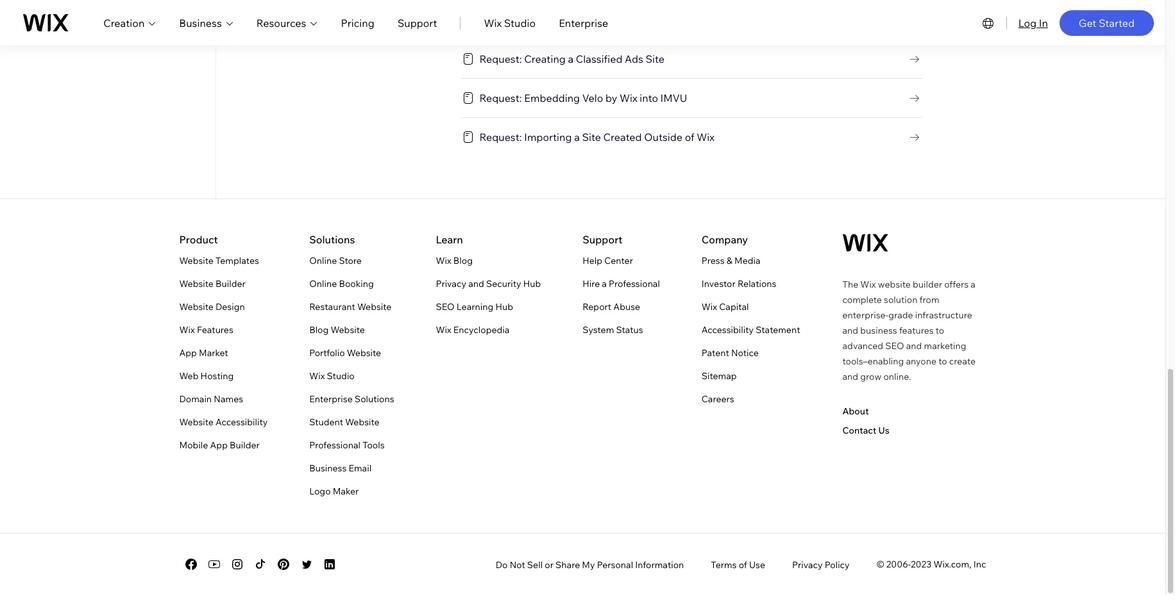 Task type: describe. For each thing, give the bounding box(es) containing it.
website inside 'link'
[[357, 302, 392, 313]]

personal
[[597, 560, 633, 571]]

restaurant
[[309, 302, 355, 313]]

tools
[[363, 440, 385, 452]]

online store link
[[309, 254, 362, 269]]

business email
[[309, 463, 371, 475]]

grow
[[860, 372, 882, 383]]

website design
[[179, 302, 245, 313]]

student website
[[309, 417, 380, 429]]

request: embedding velo by wix into imvu link
[[460, 90, 922, 106]]

hire a professional link
[[583, 277, 660, 292]]

features
[[197, 325, 233, 336]]

get
[[1079, 16, 1097, 29]]

careers link
[[702, 392, 734, 408]]

wix blog
[[436, 256, 473, 267]]

1 horizontal spatial hub
[[523, 279, 541, 290]]

privacy policy
[[792, 560, 850, 571]]

request: creating a classified ads site
[[480, 53, 665, 65]]

device
[[707, 13, 739, 26]]

solutions inside "link"
[[355, 394, 394, 406]]

and up advanced
[[843, 325, 858, 337]]

wix logo, homepage image
[[843, 234, 888, 252]]

1 vertical spatial wix studio link
[[309, 369, 355, 384]]

site for using
[[585, 13, 603, 26]]

wix blog link
[[436, 254, 473, 269]]

website down blog website
[[347, 348, 381, 359]]

website down the product
[[179, 256, 214, 267]]

not
[[510, 560, 525, 571]]

logo maker link
[[309, 485, 359, 500]]

0 horizontal spatial professional
[[309, 440, 361, 452]]

terms
[[711, 560, 737, 571]]

0 horizontal spatial accessibility
[[216, 417, 268, 429]]

enterprise for enterprise
[[559, 16, 608, 29]]

youtube image
[[206, 558, 222, 573]]

0 horizontal spatial seo
[[436, 302, 455, 313]]

request: for request: creating a classified ads site
[[480, 53, 522, 65]]

design
[[216, 302, 245, 313]]

pricing link
[[341, 15, 374, 30]]

embedding
[[524, 92, 580, 105]]

support link
[[398, 15, 437, 30]]

logo maker
[[309, 486, 359, 498]]

outside
[[644, 131, 683, 144]]

help
[[583, 256, 602, 267]]

web
[[179, 371, 198, 383]]

2023
[[911, 560, 932, 571]]

sitemap
[[702, 371, 737, 383]]

request: for request: embedding velo by wix into imvu
[[480, 92, 522, 105]]

use
[[749, 560, 765, 571]]

resources button
[[256, 15, 318, 30]]

creating
[[524, 53, 566, 65]]

system status link
[[583, 323, 643, 338]]

importing
[[524, 131, 572, 144]]

instagram image
[[229, 558, 245, 573]]

enterprise for enterprise solutions
[[309, 394, 353, 406]]

wix inside 'link'
[[179, 325, 195, 336]]

studio inside more wix pages element
[[327, 371, 355, 383]]

us
[[878, 426, 890, 437]]

website up wix features 'link'
[[179, 302, 214, 313]]

the
[[843, 279, 858, 291]]

sitemap link
[[702, 369, 737, 384]]

1 horizontal spatial studio
[[504, 16, 536, 29]]

builder inside website builder link
[[216, 279, 246, 290]]

1 vertical spatial blog
[[309, 325, 329, 336]]

online booking link
[[309, 277, 374, 292]]

wix.com,
[[934, 560, 972, 571]]

blog website link
[[309, 323, 365, 338]]

website
[[878, 279, 911, 291]]

accessibility statement
[[702, 325, 800, 336]]

web hosting
[[179, 371, 234, 383]]

wix features
[[179, 325, 233, 336]]

request: for request: importing a site created outside of wix
[[480, 131, 522, 144]]

hire a professional
[[583, 279, 660, 290]]

domain names
[[179, 394, 243, 406]]

patent notice link
[[702, 346, 759, 361]]

business for business
[[179, 16, 222, 29]]

website accessibility
[[179, 417, 268, 429]]

1 horizontal spatial professional
[[609, 279, 660, 290]]

and left grow
[[843, 372, 858, 383]]

hosting
[[201, 371, 234, 383]]

about
[[843, 406, 869, 418]]

business for business email
[[309, 463, 347, 475]]

online for online store
[[309, 256, 337, 267]]

a right "creating"
[[568, 53, 574, 65]]

mobile
[[179, 440, 208, 452]]

seo inside the wix website builder offers a complete solution from enterprise-grade infrastructure and business features to advanced seo and marketing tools–enabling anyone to create and grow online.
[[885, 341, 904, 352]]

velo
[[582, 92, 603, 105]]

wix left editing at the top
[[484, 16, 502, 29]]

product
[[179, 233, 218, 246]]

careers
[[702, 394, 734, 406]]

support inside more wix pages element
[[583, 233, 623, 246]]

company
[[702, 233, 748, 246]]

advanced
[[843, 341, 883, 352]]

names
[[214, 394, 243, 406]]

or
[[545, 560, 554, 571]]

my
[[582, 560, 595, 571]]

creation button
[[103, 15, 156, 30]]

marketing
[[924, 341, 966, 352]]

logo
[[309, 486, 331, 498]]

0 vertical spatial to
[[936, 325, 944, 337]]

enterprise solutions link
[[309, 392, 394, 408]]

portfolio
[[309, 348, 345, 359]]

domain
[[179, 394, 212, 406]]

a inside the wix website builder offers a complete solution from enterprise-grade infrastructure and business features to advanced seo and marketing tools–enabling anyone to create and grow online.
[[971, 279, 976, 291]]

email
[[349, 463, 371, 475]]

wix left the capital
[[702, 302, 717, 313]]

app market link
[[179, 346, 228, 361]]

in
[[1039, 16, 1048, 29]]

press & media
[[702, 256, 761, 267]]

tiktok image
[[252, 558, 268, 573]]

online booking
[[309, 279, 374, 290]]

creation
[[103, 16, 145, 29]]

from
[[920, 295, 940, 306]]

information
[[635, 560, 684, 571]]

&
[[727, 256, 732, 267]]



Task type: vqa. For each thing, say whether or not it's contained in the screenshot.
Yes
no



Task type: locate. For each thing, give the bounding box(es) containing it.
complete
[[843, 295, 882, 306]]

0 vertical spatial business
[[179, 16, 222, 29]]

portfolio website
[[309, 348, 381, 359]]

wix left encyclopedia
[[436, 325, 451, 336]]

inc
[[974, 560, 986, 571]]

enterprise solutions
[[309, 394, 394, 406]]

© 2006-2023 wix.com, inc
[[877, 560, 986, 571]]

privacy for privacy policy
[[792, 560, 823, 571]]

online.
[[884, 372, 911, 383]]

privacy left policy
[[792, 560, 823, 571]]

hub down security
[[495, 302, 513, 313]]

0 vertical spatial builder
[[216, 279, 246, 290]]

1 vertical spatial accessibility
[[216, 417, 268, 429]]

by
[[606, 92, 617, 105]]

market
[[199, 348, 228, 359]]

contact us link
[[843, 426, 890, 437]]

0 vertical spatial studio
[[504, 16, 536, 29]]

0 vertical spatial accessibility
[[702, 325, 754, 336]]

facebook image
[[183, 558, 199, 573]]

wix down request: embedding velo by wix into imvu link
[[697, 131, 715, 144]]

a right using
[[636, 13, 641, 26]]

restaurant website
[[309, 302, 392, 313]]

0 vertical spatial privacy
[[436, 279, 466, 290]]

app market
[[179, 348, 228, 359]]

the wix website builder offers a complete solution from enterprise-grade infrastructure and business features to advanced seo and marketing tools–enabling anyone to create and grow online.
[[843, 279, 976, 383]]

website builder
[[179, 279, 246, 290]]

enterprise up student
[[309, 394, 353, 406]]

wix encyclopedia link
[[436, 323, 510, 338]]

contact
[[843, 426, 876, 437]]

0 horizontal spatial hub
[[495, 302, 513, 313]]

mobile app builder
[[179, 440, 260, 452]]

wix up complete
[[860, 279, 876, 291]]

wix inside the wix website builder offers a complete solution from enterprise-grade infrastructure and business features to advanced seo and marketing tools–enabling anyone to create and grow online.
[[860, 279, 876, 291]]

1 vertical spatial site
[[646, 53, 665, 65]]

wix right by
[[620, 92, 637, 105]]

1 horizontal spatial seo
[[885, 341, 904, 352]]

1 vertical spatial of
[[739, 560, 747, 571]]

business inside business email link
[[309, 463, 347, 475]]

online up restaurant
[[309, 279, 337, 290]]

a right the offers
[[971, 279, 976, 291]]

enterprise inside "link"
[[309, 394, 353, 406]]

of right outside
[[685, 131, 694, 144]]

accessibility down wix capital
[[702, 325, 754, 336]]

professional up "business email" at the bottom left of the page
[[309, 440, 361, 452]]

0 vertical spatial wix studio
[[484, 16, 536, 29]]

website down domain
[[179, 417, 214, 429]]

app
[[179, 348, 197, 359], [210, 440, 228, 452]]

encyclopedia
[[453, 325, 510, 336]]

and
[[468, 279, 484, 290], [843, 325, 858, 337], [906, 341, 922, 352], [843, 372, 858, 383]]

0 vertical spatial blog
[[453, 256, 473, 267]]

tools–enabling
[[843, 356, 904, 368]]

notice
[[731, 348, 759, 359]]

do not sell or share my personal information link
[[496, 560, 684, 571]]

capital
[[719, 302, 749, 313]]

hire
[[583, 279, 600, 290]]

business inside business dropdown button
[[179, 16, 222, 29]]

0 horizontal spatial wix studio link
[[309, 369, 355, 384]]

0 horizontal spatial studio
[[327, 371, 355, 383]]

terms of use
[[711, 560, 765, 571]]

1 horizontal spatial wix studio link
[[484, 15, 536, 30]]

accessibility down names
[[216, 417, 268, 429]]

wix down learn
[[436, 256, 451, 267]]

privacy for privacy and security hub
[[436, 279, 466, 290]]

app down website accessibility
[[210, 440, 228, 452]]

booking
[[339, 279, 374, 290]]

2 request: from the top
[[480, 53, 522, 65]]

wix studio
[[484, 16, 536, 29], [309, 371, 355, 383]]

2 online from the top
[[309, 279, 337, 290]]

1 vertical spatial online
[[309, 279, 337, 290]]

store
[[339, 256, 362, 267]]

request: editing your site using a touchscreen device link
[[460, 12, 922, 28]]

1 vertical spatial enterprise
[[309, 394, 353, 406]]

wix studio up "creating"
[[484, 16, 536, 29]]

request: importing a site created outside of wix link
[[460, 130, 922, 145]]

wix
[[484, 16, 502, 29], [620, 92, 637, 105], [697, 131, 715, 144], [436, 256, 451, 267], [860, 279, 876, 291], [702, 302, 717, 313], [179, 325, 195, 336], [436, 325, 451, 336], [309, 371, 325, 383]]

0 horizontal spatial of
[[685, 131, 694, 144]]

builder up design
[[216, 279, 246, 290]]

seo learning hub link
[[436, 300, 513, 315]]

report abuse link
[[583, 300, 640, 315]]

of inside more wix pages element
[[739, 560, 747, 571]]

0 vertical spatial hub
[[523, 279, 541, 290]]

of left the use on the bottom right
[[739, 560, 747, 571]]

linkedin image
[[322, 558, 337, 573]]

1 online from the top
[[309, 256, 337, 267]]

1 vertical spatial studio
[[327, 371, 355, 383]]

seo down business
[[885, 341, 904, 352]]

site left created
[[582, 131, 601, 144]]

0 horizontal spatial app
[[179, 348, 197, 359]]

accessibility
[[702, 325, 754, 336], [216, 417, 268, 429]]

professional up abuse
[[609, 279, 660, 290]]

seo left learning
[[436, 302, 455, 313]]

twitter image
[[299, 558, 314, 573]]

website down booking
[[357, 302, 392, 313]]

1 horizontal spatial privacy
[[792, 560, 823, 571]]

investor relations
[[702, 279, 777, 290]]

classified
[[576, 53, 623, 65]]

0 vertical spatial professional
[[609, 279, 660, 290]]

to down marketing
[[939, 356, 947, 368]]

online inside online booking link
[[309, 279, 337, 290]]

site right your
[[585, 13, 603, 26]]

1 horizontal spatial of
[[739, 560, 747, 571]]

patent notice
[[702, 348, 759, 359]]

wix studio for topmost the wix studio link
[[484, 16, 536, 29]]

studio up "creating"
[[504, 16, 536, 29]]

support right pricing
[[398, 16, 437, 29]]

1 vertical spatial professional
[[309, 440, 361, 452]]

security
[[486, 279, 521, 290]]

system
[[583, 325, 614, 336]]

blog up portfolio
[[309, 325, 329, 336]]

more wix pages element
[[0, 199, 1166, 596]]

1 request: from the top
[[480, 13, 522, 26]]

to down the infrastructure
[[936, 325, 944, 337]]

wix left the features
[[179, 325, 195, 336]]

blog down learn
[[453, 256, 473, 267]]

solutions
[[309, 233, 355, 246], [355, 394, 394, 406]]

anyone
[[906, 356, 937, 368]]

abuse
[[613, 302, 640, 313]]

1 vertical spatial business
[[309, 463, 347, 475]]

1 vertical spatial privacy
[[792, 560, 823, 571]]

request: left "creating"
[[480, 53, 522, 65]]

0 horizontal spatial wix studio
[[309, 371, 355, 383]]

wix studio inside more wix pages element
[[309, 371, 355, 383]]

0 vertical spatial of
[[685, 131, 694, 144]]

©
[[877, 560, 884, 571]]

0 horizontal spatial enterprise
[[309, 394, 353, 406]]

website up portfolio website link
[[331, 325, 365, 336]]

request: importing a site created outside of wix
[[480, 131, 715, 144]]

terms of use link
[[711, 560, 765, 571]]

app up web
[[179, 348, 197, 359]]

and down the features
[[906, 341, 922, 352]]

0 vertical spatial wix studio link
[[484, 15, 536, 30]]

of inside "request: importing a site created outside of wix" link
[[685, 131, 694, 144]]

website down enterprise solutions
[[345, 417, 380, 429]]

website up website design
[[179, 279, 214, 290]]

0 horizontal spatial support
[[398, 16, 437, 29]]

privacy down wix blog link
[[436, 279, 466, 290]]

policy
[[825, 560, 850, 571]]

request: left editing at the top
[[480, 13, 522, 26]]

1 vertical spatial builder
[[230, 440, 260, 452]]

help center link
[[583, 254, 633, 269]]

wix encyclopedia
[[436, 325, 510, 336]]

request: for request: editing your site using a touchscreen device
[[480, 13, 522, 26]]

and up learning
[[468, 279, 484, 290]]

system status
[[583, 325, 643, 336]]

0 vertical spatial support
[[398, 16, 437, 29]]

log
[[1018, 16, 1037, 29]]

1 horizontal spatial app
[[210, 440, 228, 452]]

0 vertical spatial app
[[179, 348, 197, 359]]

wix studio link
[[484, 15, 536, 30], [309, 369, 355, 384]]

wix studio link down portfolio
[[309, 369, 355, 384]]

solutions up student website link
[[355, 394, 394, 406]]

1 horizontal spatial business
[[309, 463, 347, 475]]

mobile app builder link
[[179, 438, 260, 454]]

1 vertical spatial seo
[[885, 341, 904, 352]]

statement
[[756, 325, 800, 336]]

relations
[[738, 279, 777, 290]]

1 vertical spatial hub
[[495, 302, 513, 313]]

site for created
[[582, 131, 601, 144]]

online left store
[[309, 256, 337, 267]]

business
[[860, 325, 897, 337]]

press
[[702, 256, 725, 267]]

of
[[685, 131, 694, 144], [739, 560, 747, 571]]

business button
[[179, 15, 233, 30]]

request: embedding velo by wix into imvu
[[480, 92, 687, 105]]

1 vertical spatial wix studio
[[309, 371, 355, 383]]

0 horizontal spatial blog
[[309, 325, 329, 336]]

0 vertical spatial solutions
[[309, 233, 355, 246]]

0 vertical spatial enterprise
[[559, 16, 608, 29]]

do not sell or share my personal information
[[496, 560, 684, 571]]

grade
[[889, 310, 913, 322]]

1 vertical spatial support
[[583, 233, 623, 246]]

1 vertical spatial to
[[939, 356, 947, 368]]

business
[[179, 16, 222, 29], [309, 463, 347, 475]]

website templates link
[[179, 254, 259, 269]]

created
[[603, 131, 642, 144]]

templates
[[216, 256, 259, 267]]

hub right security
[[523, 279, 541, 290]]

solutions up "online store" link
[[309, 233, 355, 246]]

learn
[[436, 233, 463, 246]]

support up help center
[[583, 233, 623, 246]]

1 vertical spatial app
[[210, 440, 228, 452]]

1 horizontal spatial support
[[583, 233, 623, 246]]

started
[[1099, 16, 1135, 29]]

builder down website accessibility
[[230, 440, 260, 452]]

2 vertical spatial site
[[582, 131, 601, 144]]

site
[[585, 13, 603, 26], [646, 53, 665, 65], [582, 131, 601, 144]]

0 horizontal spatial privacy
[[436, 279, 466, 290]]

1 horizontal spatial blog
[[453, 256, 473, 267]]

a right 'hire'
[[602, 279, 607, 290]]

website accessibility link
[[179, 415, 268, 431]]

a right importing
[[574, 131, 580, 144]]

0 vertical spatial online
[[309, 256, 337, 267]]

privacy
[[436, 279, 466, 290], [792, 560, 823, 571]]

wix down portfolio
[[309, 371, 325, 383]]

pinterest image
[[276, 558, 291, 573]]

0 vertical spatial site
[[585, 13, 603, 26]]

studio down portfolio website
[[327, 371, 355, 383]]

report
[[583, 302, 611, 313]]

builder inside the mobile app builder link
[[230, 440, 260, 452]]

enterprise link
[[559, 15, 608, 30]]

request: left embedding
[[480, 92, 522, 105]]

patent
[[702, 348, 729, 359]]

to
[[936, 325, 944, 337], [939, 356, 947, 368]]

offers
[[944, 279, 969, 291]]

online inside "online store" link
[[309, 256, 337, 267]]

wix studio down portfolio
[[309, 371, 355, 383]]

language selector, english selected image
[[981, 15, 996, 30]]

wix studio for the wix studio link to the bottom
[[309, 371, 355, 383]]

privacy policy link
[[792, 560, 850, 571]]

1 horizontal spatial enterprise
[[559, 16, 608, 29]]

2006-
[[886, 560, 911, 571]]

request: left importing
[[480, 131, 522, 144]]

wix studio link up "creating"
[[484, 15, 536, 30]]

privacy and security hub link
[[436, 277, 541, 292]]

builder
[[913, 279, 942, 291]]

1 horizontal spatial wix studio
[[484, 16, 536, 29]]

0 horizontal spatial business
[[179, 16, 222, 29]]

seo learning hub
[[436, 302, 513, 313]]

3 request: from the top
[[480, 92, 522, 105]]

online for online booking
[[309, 279, 337, 290]]

into
[[640, 92, 658, 105]]

0 vertical spatial seo
[[436, 302, 455, 313]]

site right ads
[[646, 53, 665, 65]]

log in
[[1018, 16, 1048, 29]]

enterprise up request: creating a classified ads site
[[559, 16, 608, 29]]

1 vertical spatial solutions
[[355, 394, 394, 406]]

4 request: from the top
[[480, 131, 522, 144]]

1 horizontal spatial accessibility
[[702, 325, 754, 336]]

create
[[949, 356, 976, 368]]



